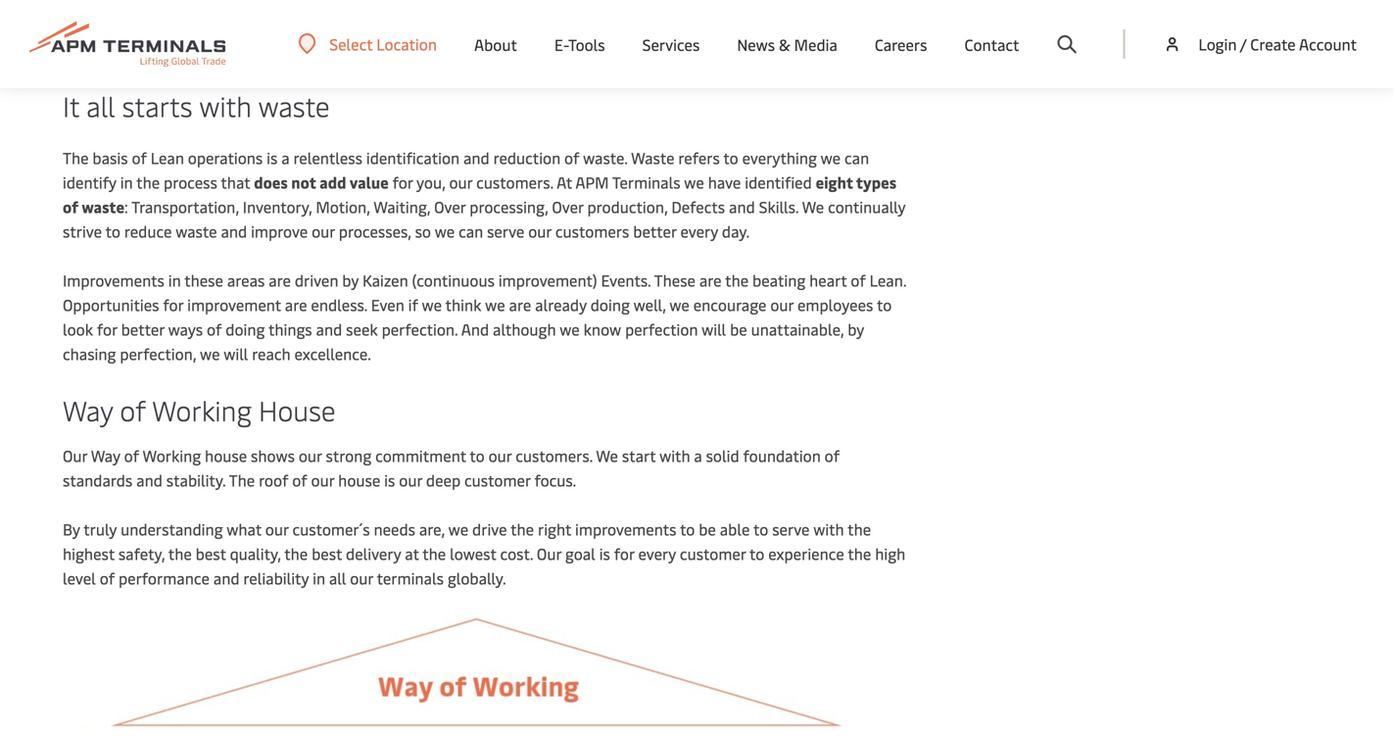 Task type: describe. For each thing, give the bounding box(es) containing it.
are,
[[419, 518, 445, 539]]

waste inside eight types of waste
[[82, 196, 124, 217]]

defects
[[672, 196, 725, 217]]

types
[[856, 171, 897, 193]]

0 horizontal spatial all
[[86, 87, 115, 124]]

safety,
[[118, 543, 165, 564]]

to inside the improvements in these areas are driven by kaizen (continuous improvement) events. these are the beating heart of lean. opportunities for improvement are endless. even if we think we are already doing well, we encourage our employees to look for better ways of doing things and seek perfection. and although we know perfection will be unattainable, by chasing perfection, we will reach excellence.
[[877, 294, 892, 315]]

apm
[[576, 171, 609, 193]]

keith
[[156, 30, 183, 44]]

and inside the basis of lean operations is a relentless identification and reduction of waste. waste refers to everything we can identify in the process that
[[463, 147, 490, 168]]

2 over from the left
[[552, 196, 584, 217]]

we for customers.
[[596, 445, 618, 466]]

login
[[1199, 33, 1237, 54]]

starts
[[122, 87, 193, 124]]

is inside the basis of lean operations is a relentless identification and reduction of waste. waste refers to everything we can identify in the process that
[[267, 147, 278, 168]]

and inside our way of working house shows our strong commitment to our customers. we start with a solid foundation of standards and stability. the roof of our house is our deep customer focus.
[[136, 469, 163, 490]]

our right shows
[[299, 445, 322, 466]]

of inside eight types of waste
[[63, 196, 78, 217]]

our right you,
[[449, 171, 473, 193]]

in inside the basis of lean operations is a relentless identification and reduction of waste. waste refers to everything we can identify in the process that
[[120, 171, 133, 193]]

we for skills.
[[802, 196, 824, 217]]

commitment
[[375, 445, 466, 466]]

strive
[[63, 220, 102, 242]]

e-tools
[[555, 34, 605, 55]]

by truly understanding what our customer´s needs are, we drive the right improvements to be able to serve with the highest safety, the best quality, the best delivery at the lowest cost. our goal is for every customer to experience the high level of performance and reliability in all our terminals globally.
[[63, 518, 906, 588]]

and
[[461, 318, 489, 340]]

of inside by truly understanding what our customer´s needs are, we drive the right improvements to be able to serve with the highest safety, the best quality, the best delivery at the lowest cost. our goal is for every customer to experience the high level of performance and reliability in all our terminals globally.
[[100, 567, 115, 588]]

customer inside our way of working house shows our strong commitment to our customers. we start with a solid foundation of standards and stability. the roof of our house is our deep customer focus.
[[465, 469, 531, 490]]

and inside by truly understanding what our customer´s needs are, we drive the right improvements to be able to serve with the highest safety, the best quality, the best delivery at the lowest cost. our goal is for every customer to experience the high level of performance and reliability in all our terminals globally.
[[213, 567, 240, 588]]

reduce
[[124, 220, 172, 242]]

1 vertical spatial by
[[848, 318, 864, 340]]

able
[[720, 518, 750, 539]]

reduction
[[493, 147, 561, 168]]

we down ways on the top of page
[[200, 343, 220, 364]]

have
[[708, 171, 741, 193]]

strong
[[326, 445, 372, 466]]

does
[[254, 171, 288, 193]]

to inside our way of working house shows our strong commitment to our customers. we start with a solid foundation of standards and stability. the roof of our house is our deep customer focus.
[[470, 445, 485, 466]]

it all starts with waste
[[63, 87, 330, 124]]

heart
[[810, 269, 847, 291]]

driven
[[295, 269, 338, 291]]

every inside by truly understanding what our customer´s needs are, we drive the right improvements to be able to serve with the highest safety, the best quality, the best delivery at the lowest cost. our goal is for every customer to experience the high level of performance and reliability in all our terminals globally.
[[638, 543, 676, 564]]

login / create account link
[[1163, 0, 1357, 88]]

:
[[124, 196, 128, 217]]

1 horizontal spatial will
[[702, 318, 726, 340]]

in inside by truly understanding what our customer´s needs are, we drive the right improvements to be able to serve with the highest safety, the best quality, the best delivery at the lowest cost. our goal is for every customer to experience the high level of performance and reliability in all our terminals globally.
[[313, 567, 325, 588]]

we up and
[[485, 294, 505, 315]]

can inside the basis of lean operations is a relentless identification and reduction of waste. waste refers to everything we can identify in the process that
[[845, 147, 869, 168]]

create
[[1251, 33, 1296, 54]]

operations
[[188, 147, 263, 168]]

inventory,
[[243, 196, 312, 217]]

level
[[63, 567, 96, 588]]

what
[[227, 518, 262, 539]]

these
[[184, 269, 223, 291]]

you,
[[416, 171, 445, 193]]

perfection,
[[120, 343, 196, 364]]

experience
[[768, 543, 845, 564]]

beating
[[753, 269, 806, 291]]

improvements in these areas are driven by kaizen (continuous improvement) events. these are the beating heart of lean. opportunities for improvement are endless. even if we think we are already doing well, we encourage our employees to look for better ways of doing things and seek perfection. and although we know perfection will be unattainable, by chasing perfection, we will reach excellence.
[[63, 269, 907, 364]]

production,
[[587, 196, 668, 217]]

improvements
[[575, 518, 677, 539]]

/
[[1240, 33, 1247, 54]]

login / create account
[[1199, 33, 1357, 54]]

keith svendsen, ceo
[[156, 30, 256, 44]]

serve inside : transportation, inventory, motion, waiting, over processing, over production, defects and skills. we continually strive to reduce waste and improve our processes, so we can serve our customers better every day.
[[487, 220, 525, 242]]

to inside : transportation, inventory, motion, waiting, over processing, over production, defects and skills. we continually strive to reduce waste and improve our processes, so we can serve our customers better every day.
[[105, 220, 120, 242]]

for up ways on the top of page
[[163, 294, 183, 315]]

processes,
[[339, 220, 411, 242]]

customer´s
[[292, 518, 370, 539]]

skills.
[[759, 196, 799, 217]]

lowest
[[450, 543, 496, 564]]

stability.
[[166, 469, 226, 490]]

waste inside : transportation, inventory, motion, waiting, over processing, over production, defects and skills. we continually strive to reduce waste and improve our processes, so we can serve our customers better every day.
[[176, 220, 217, 242]]

for up the waiting,
[[393, 171, 413, 193]]

1 best from the left
[[196, 543, 226, 564]]

the inside the improvements in these areas are driven by kaizen (continuous improvement) events. these are the beating heart of lean. opportunities for improvement are endless. even if we think we are already doing well, we encourage our employees to look for better ways of doing things and seek perfection. and although we know perfection will be unattainable, by chasing perfection, we will reach excellence.
[[725, 269, 749, 291]]

of left lean.
[[851, 269, 866, 291]]

way of working house
[[63, 391, 336, 428]]

we right if
[[422, 294, 442, 315]]

opportunities
[[63, 294, 159, 315]]

transportation,
[[131, 196, 239, 217]]

improvement
[[187, 294, 281, 315]]

identified
[[745, 171, 812, 193]]

e-tools button
[[555, 0, 605, 88]]

our up the drive
[[489, 445, 512, 466]]

is inside by truly understanding what our customer´s needs are, we drive the right improvements to be able to serve with the highest safety, the best quality, the best delivery at the lowest cost. our goal is for every customer to experience the high level of performance and reliability in all our terminals globally.
[[599, 543, 610, 564]]

perfection
[[625, 318, 698, 340]]

eight
[[816, 171, 853, 193]]

customers. inside our way of working house shows our strong commitment to our customers. we start with a solid foundation of standards and stability. the roof of our house is our deep customer focus.
[[516, 445, 593, 466]]

high
[[875, 543, 906, 564]]

reliability
[[243, 567, 309, 588]]

0 vertical spatial way
[[63, 391, 113, 428]]

already
[[535, 294, 587, 315]]

of right roof
[[292, 469, 307, 490]]

contact
[[965, 34, 1020, 55]]

understanding
[[121, 518, 223, 539]]

foundation
[[743, 445, 821, 466]]

a inside the basis of lean operations is a relentless identification and reduction of waste. waste refers to everything we can identify in the process that
[[281, 147, 290, 168]]

working inside our way of working house shows our strong commitment to our customers. we start with a solid foundation of standards and stability. the roof of our house is our deep customer focus.
[[143, 445, 201, 466]]

of down perfection,
[[120, 391, 146, 428]]

the inside our way of working house shows our strong commitment to our customers. we start with a solid foundation of standards and stability. the roof of our house is our deep customer focus.
[[229, 469, 255, 490]]

our down commitment
[[399, 469, 422, 490]]

serve inside by truly understanding what our customer´s needs are, we drive the right improvements to be able to serve with the highest safety, the best quality, the best delivery at the lowest cost. our goal is for every customer to experience the high level of performance and reliability in all our terminals globally.
[[772, 518, 810, 539]]

goal
[[565, 543, 596, 564]]

wow house image
[[63, 615, 909, 730]]

relentless
[[293, 147, 363, 168]]

to inside the basis of lean operations is a relentless identification and reduction of waste. waste refers to everything we can identify in the process that
[[724, 147, 739, 168]]

process
[[164, 171, 217, 193]]

are up although
[[509, 294, 531, 315]]

e-
[[555, 34, 568, 55]]

improvements
[[63, 269, 164, 291]]

to right able on the bottom right
[[754, 518, 769, 539]]

0 vertical spatial with
[[199, 87, 252, 124]]

unattainable,
[[751, 318, 844, 340]]

of up at
[[564, 147, 580, 168]]

0 vertical spatial waste
[[258, 87, 330, 124]]

terminals
[[377, 567, 444, 588]]

location
[[377, 33, 437, 54]]

areas
[[227, 269, 265, 291]]

events.
[[601, 269, 651, 291]]

so
[[415, 220, 431, 242]]

1 over from the left
[[434, 196, 466, 217]]

in inside the improvements in these areas are driven by kaizen (continuous improvement) events. these are the beating heart of lean. opportunities for improvement are endless. even if we think we are already doing well, we encourage our employees to look for better ways of doing things and seek perfection. and although we know perfection will be unattainable, by chasing perfection, we will reach excellence.
[[168, 269, 181, 291]]

endless.
[[311, 294, 367, 315]]

we up defects
[[684, 171, 704, 193]]

better inside : transportation, inventory, motion, waiting, over processing, over production, defects and skills. we continually strive to reduce waste and improve our processes, so we can serve our customers better every day.
[[633, 220, 677, 242]]

select
[[330, 33, 373, 54]]

although
[[493, 318, 556, 340]]

perfection.
[[382, 318, 458, 340]]

svendsen,
[[185, 30, 236, 44]]



Task type: vqa. For each thing, say whether or not it's contained in the screenshot.
Switch
no



Task type: locate. For each thing, give the bounding box(es) containing it.
better up perfection,
[[121, 318, 164, 340]]

we down these
[[670, 294, 690, 315]]

serve up experience
[[772, 518, 810, 539]]

doing up the know
[[591, 294, 630, 315]]

our inside the improvements in these areas are driven by kaizen (continuous improvement) events. these are the beating heart of lean. opportunities for improvement are endless. even if we think we are already doing well, we encourage our employees to look for better ways of doing things and seek perfection. and although we know perfection will be unattainable, by chasing perfection, we will reach excellence.
[[771, 294, 794, 315]]

1 vertical spatial waste
[[82, 196, 124, 217]]

1 vertical spatial way
[[91, 445, 120, 466]]

0 horizontal spatial with
[[199, 87, 252, 124]]

0 vertical spatial better
[[633, 220, 677, 242]]

think
[[445, 294, 482, 315]]

account
[[1299, 33, 1357, 54]]

we inside our way of working house shows our strong commitment to our customers. we start with a solid foundation of standards and stability. the roof of our house is our deep customer focus.
[[596, 445, 618, 466]]

processing,
[[470, 196, 548, 217]]

1 vertical spatial doing
[[226, 318, 265, 340]]

0 vertical spatial house
[[205, 445, 247, 466]]

1 horizontal spatial doing
[[591, 294, 630, 315]]

add
[[320, 171, 346, 193]]

over down at
[[552, 196, 584, 217]]

best
[[196, 543, 226, 564], [312, 543, 342, 564]]

1 vertical spatial customer
[[680, 543, 746, 564]]

2 vertical spatial in
[[313, 567, 325, 588]]

0 horizontal spatial in
[[120, 171, 133, 193]]

1 horizontal spatial best
[[312, 543, 342, 564]]

and down quality,
[[213, 567, 240, 588]]

0 vertical spatial working
[[152, 391, 252, 428]]

0 vertical spatial a
[[281, 147, 290, 168]]

we
[[802, 196, 824, 217], [596, 445, 618, 466]]

to right commitment
[[470, 445, 485, 466]]

will
[[702, 318, 726, 340], [224, 343, 248, 364]]

the inside the basis of lean operations is a relentless identification and reduction of waste. waste refers to everything we can identify in the process that
[[136, 171, 160, 193]]

by
[[63, 518, 80, 539]]

are right areas
[[269, 269, 291, 291]]

0 vertical spatial is
[[267, 147, 278, 168]]

with up experience
[[814, 518, 844, 539]]

1 vertical spatial the
[[229, 469, 255, 490]]

customer up the drive
[[465, 469, 531, 490]]

1 horizontal spatial a
[[694, 445, 702, 466]]

2 vertical spatial with
[[814, 518, 844, 539]]

of up standards
[[124, 445, 139, 466]]

lean
[[151, 147, 184, 168]]

1 horizontal spatial waste
[[176, 220, 217, 242]]

0 horizontal spatial can
[[459, 220, 483, 242]]

are up "things"
[[285, 294, 307, 315]]

every down 'improvements'
[[638, 543, 676, 564]]

0 horizontal spatial doing
[[226, 318, 265, 340]]

of right ways on the top of page
[[207, 318, 222, 340]]

and left improve
[[221, 220, 247, 242]]

shows
[[251, 445, 295, 466]]

day.
[[722, 220, 749, 242]]

are
[[269, 269, 291, 291], [700, 269, 722, 291], [285, 294, 307, 315], [509, 294, 531, 315]]

1 horizontal spatial the
[[229, 469, 255, 490]]

with up operations
[[199, 87, 252, 124]]

can inside : transportation, inventory, motion, waiting, over processing, over production, defects and skills. we continually strive to reduce waste and improve our processes, so we can serve our customers better every day.
[[459, 220, 483, 242]]

with inside our way of working house shows our strong commitment to our customers. we start with a solid foundation of standards and stability. the roof of our house is our deep customer focus.
[[660, 445, 690, 466]]

not
[[291, 171, 316, 193]]

we inside : transportation, inventory, motion, waiting, over processing, over production, defects and skills. we continually strive to reduce waste and improve our processes, so we can serve our customers better every day.
[[435, 220, 455, 242]]

0 horizontal spatial be
[[699, 518, 716, 539]]

every inside : transportation, inventory, motion, waiting, over processing, over production, defects and skills. we continually strive to reduce waste and improve our processes, so we can serve our customers better every day.
[[681, 220, 718, 242]]

0 vertical spatial serve
[[487, 220, 525, 242]]

at
[[405, 543, 419, 564]]

tools
[[568, 34, 605, 55]]

0 vertical spatial can
[[845, 147, 869, 168]]

identification
[[366, 147, 460, 168]]

0 horizontal spatial house
[[205, 445, 247, 466]]

2 vertical spatial is
[[599, 543, 610, 564]]

0 horizontal spatial will
[[224, 343, 248, 364]]

our down delivery
[[350, 567, 373, 588]]

we down "already"
[[560, 318, 580, 340]]

0 horizontal spatial a
[[281, 147, 290, 168]]

0 vertical spatial will
[[702, 318, 726, 340]]

waste down identify at the top of page
[[82, 196, 124, 217]]

1 vertical spatial with
[[660, 445, 690, 466]]

to
[[724, 147, 739, 168], [105, 220, 120, 242], [877, 294, 892, 315], [470, 445, 485, 466], [680, 518, 695, 539], [754, 518, 769, 539], [750, 543, 765, 564]]

will down 'encourage'
[[702, 318, 726, 340]]

improvement)
[[499, 269, 597, 291]]

will left reach
[[224, 343, 248, 364]]

0 vertical spatial we
[[802, 196, 824, 217]]

2 vertical spatial waste
[[176, 220, 217, 242]]

be left able on the bottom right
[[699, 518, 716, 539]]

to left able on the bottom right
[[680, 518, 695, 539]]

can
[[845, 147, 869, 168], [459, 220, 483, 242]]

look
[[63, 318, 93, 340]]

0 vertical spatial be
[[730, 318, 747, 340]]

to down able on the bottom right
[[750, 543, 765, 564]]

we down eight
[[802, 196, 824, 217]]

serve down processing,
[[487, 220, 525, 242]]

well,
[[634, 294, 666, 315]]

ways
[[168, 318, 203, 340]]

a left solid
[[694, 445, 702, 466]]

and inside the improvements in these areas are driven by kaizen (continuous improvement) events. these are the beating heart of lean. opportunities for improvement are endless. even if we think we are already doing well, we encourage our employees to look for better ways of doing things and seek perfection. and although we know perfection will be unattainable, by chasing perfection, we will reach excellence.
[[316, 318, 342, 340]]

news & media button
[[737, 0, 838, 88]]

0 vertical spatial in
[[120, 171, 133, 193]]

0 horizontal spatial best
[[196, 543, 226, 564]]

waste
[[631, 147, 675, 168]]

in left these
[[168, 269, 181, 291]]

1 vertical spatial serve
[[772, 518, 810, 539]]

is down commitment
[[384, 469, 395, 490]]

our down processing,
[[528, 220, 552, 242]]

over down you,
[[434, 196, 466, 217]]

0 horizontal spatial the
[[63, 147, 89, 168]]

1 horizontal spatial be
[[730, 318, 747, 340]]

and up eight types of waste
[[463, 147, 490, 168]]

eight types of waste
[[63, 171, 897, 217]]

1 horizontal spatial better
[[633, 220, 677, 242]]

1 horizontal spatial can
[[845, 147, 869, 168]]

1 vertical spatial we
[[596, 445, 618, 466]]

customer down able on the bottom right
[[680, 543, 746, 564]]

a
[[281, 147, 290, 168], [694, 445, 702, 466]]

does not add value for you, our customers. at apm terminals we have identified
[[254, 171, 816, 193]]

select location
[[330, 33, 437, 54]]

we inside by truly understanding what our customer´s needs are, we drive the right improvements to be able to serve with the highest safety, the best quality, the best delivery at the lowest cost. our goal is for every customer to experience the high level of performance and reliability in all our terminals globally.
[[448, 518, 469, 539]]

2 horizontal spatial waste
[[258, 87, 330, 124]]

1 vertical spatial can
[[459, 220, 483, 242]]

our down motion,
[[312, 220, 335, 242]]

1 horizontal spatial in
[[168, 269, 181, 291]]

continually
[[828, 196, 906, 217]]

we inside : transportation, inventory, motion, waiting, over processing, over production, defects and skills. we continually strive to reduce waste and improve our processes, so we can serve our customers better every day.
[[802, 196, 824, 217]]

all down delivery
[[329, 567, 346, 588]]

of right level
[[100, 567, 115, 588]]

0 vertical spatial customers.
[[476, 171, 553, 193]]

ceo
[[239, 30, 256, 44]]

our up quality,
[[265, 518, 289, 539]]

at
[[557, 171, 572, 193]]

about
[[474, 34, 517, 55]]

are up 'encourage'
[[700, 269, 722, 291]]

globally.
[[448, 567, 506, 588]]

house down strong
[[338, 469, 380, 490]]

we left start on the bottom of the page
[[596, 445, 618, 466]]

roof
[[259, 469, 288, 490]]

customer inside by truly understanding what our customer´s needs are, we drive the right improvements to be able to serve with the highest safety, the best quality, the best delivery at the lowest cost. our goal is for every customer to experience the high level of performance and reliability in all our terminals globally.
[[680, 543, 746, 564]]

excellence.
[[294, 343, 371, 364]]

2 best from the left
[[312, 543, 342, 564]]

contact button
[[965, 0, 1020, 88]]

(continuous
[[412, 269, 495, 291]]

can down eight types of waste
[[459, 220, 483, 242]]

waste up relentless
[[258, 87, 330, 124]]

all inside by truly understanding what our customer´s needs are, we drive the right improvements to be able to serve with the highest safety, the best quality, the best delivery at the lowest cost. our goal is for every customer to experience the high level of performance and reliability in all our terminals globally.
[[329, 567, 346, 588]]

0 horizontal spatial better
[[121, 318, 164, 340]]

we up eight
[[821, 147, 841, 168]]

0 horizontal spatial we
[[596, 445, 618, 466]]

customers
[[556, 220, 630, 242]]

we right so
[[435, 220, 455, 242]]

0 vertical spatial customer
[[465, 469, 531, 490]]

with inside by truly understanding what our customer´s needs are, we drive the right improvements to be able to serve with the highest safety, the best quality, the best delivery at the lowest cost. our goal is for every customer to experience the high level of performance and reliability in all our terminals globally.
[[814, 518, 844, 539]]

every
[[681, 220, 718, 242], [638, 543, 676, 564]]

1 horizontal spatial with
[[660, 445, 690, 466]]

for inside by truly understanding what our customer´s needs are, we drive the right improvements to be able to serve with the highest safety, the best quality, the best delivery at the lowest cost. our goal is for every customer to experience the high level of performance and reliability in all our terminals globally.
[[614, 543, 635, 564]]

to right strive
[[105, 220, 120, 242]]

select location button
[[298, 33, 437, 55]]

way inside our way of working house shows our strong commitment to our customers. we start with a solid foundation of standards and stability. the roof of our house is our deep customer focus.
[[91, 445, 120, 466]]

way up standards
[[91, 445, 120, 466]]

news
[[737, 34, 775, 55]]

and
[[463, 147, 490, 168], [729, 196, 755, 217], [221, 220, 247, 242], [316, 318, 342, 340], [136, 469, 163, 490], [213, 567, 240, 588]]

2 horizontal spatial with
[[814, 518, 844, 539]]

1 horizontal spatial serve
[[772, 518, 810, 539]]

highest
[[63, 543, 115, 564]]

for down opportunities
[[97, 318, 117, 340]]

1 horizontal spatial customer
[[680, 543, 746, 564]]

every down defects
[[681, 220, 718, 242]]

house up stability. at left bottom
[[205, 445, 247, 466]]

media
[[794, 34, 838, 55]]

better down production,
[[633, 220, 677, 242]]

our way of working house shows our strong commitment to our customers. we start with a solid foundation of standards and stability. the roof of our house is our deep customer focus.
[[63, 445, 840, 490]]

0 vertical spatial by
[[342, 269, 359, 291]]

employees
[[798, 294, 874, 315]]

1 vertical spatial house
[[338, 469, 380, 490]]

way up our at the left bottom of page
[[63, 391, 113, 428]]

1 horizontal spatial by
[[848, 318, 864, 340]]

0 horizontal spatial is
[[267, 147, 278, 168]]

customers. up 'focus.'
[[516, 445, 593, 466]]

is up does
[[267, 147, 278, 168]]

needs
[[374, 518, 415, 539]]

drive
[[472, 518, 507, 539]]

the
[[63, 147, 89, 168], [229, 469, 255, 490]]

our down strong
[[311, 469, 334, 490]]

performance
[[119, 567, 210, 588]]

1 vertical spatial better
[[121, 318, 164, 340]]

lean.
[[870, 269, 907, 291]]

encourage
[[694, 294, 767, 315]]

and up day.
[[729, 196, 755, 217]]

truly
[[84, 518, 117, 539]]

deep
[[426, 469, 461, 490]]

working
[[152, 391, 252, 428], [143, 445, 201, 466]]

refers
[[679, 147, 720, 168]]

of left lean
[[132, 147, 147, 168]]

we inside the basis of lean operations is a relentless identification and reduction of waste. waste refers to everything we can identify in the process that
[[821, 147, 841, 168]]

the up identify at the top of page
[[63, 147, 89, 168]]

best down customer´s
[[312, 543, 342, 564]]

house
[[259, 391, 336, 428]]

to down lean.
[[877, 294, 892, 315]]

1 vertical spatial a
[[694, 445, 702, 466]]

0 vertical spatial all
[[86, 87, 115, 124]]

0 horizontal spatial serve
[[487, 220, 525, 242]]

1 horizontal spatial is
[[384, 469, 395, 490]]

with right start on the bottom of the page
[[660, 445, 690, 466]]

2 horizontal spatial in
[[313, 567, 325, 588]]

and up excellence.
[[316, 318, 342, 340]]

0 horizontal spatial waste
[[82, 196, 124, 217]]

1 horizontal spatial all
[[329, 567, 346, 588]]

1 vertical spatial be
[[699, 518, 716, 539]]

our down beating
[[771, 294, 794, 315]]

1 vertical spatial working
[[143, 445, 201, 466]]

the basis of lean operations is a relentless identification and reduction of waste. waste refers to everything we can identify in the process that
[[63, 147, 869, 193]]

be down 'encourage'
[[730, 318, 747, 340]]

1 vertical spatial every
[[638, 543, 676, 564]]

terminals
[[612, 171, 681, 193]]

to up have
[[724, 147, 739, 168]]

about button
[[474, 0, 517, 88]]

right
[[538, 518, 571, 539]]

by down employees
[[848, 318, 864, 340]]

the inside the basis of lean operations is a relentless identification and reduction of waste. waste refers to everything we can identify in the process that
[[63, 147, 89, 168]]

the left roof
[[229, 469, 255, 490]]

1 vertical spatial is
[[384, 469, 395, 490]]

it
[[63, 87, 79, 124]]

a up does
[[281, 147, 290, 168]]

if
[[408, 294, 418, 315]]

better inside the improvements in these areas are driven by kaizen (continuous improvement) events. these are the beating heart of lean. opportunities for improvement are endless. even if we think we are already doing well, we encourage our employees to look for better ways of doing things and seek perfection. and although we know perfection will be unattainable, by chasing perfection, we will reach excellence.
[[121, 318, 164, 340]]

a inside our way of working house shows our strong commitment to our customers. we start with a solid foundation of standards and stability. the roof of our house is our deep customer focus.
[[694, 445, 702, 466]]

of right the foundation
[[825, 445, 840, 466]]

1 vertical spatial in
[[168, 269, 181, 291]]

2 horizontal spatial is
[[599, 543, 610, 564]]

1 vertical spatial customers.
[[516, 445, 593, 466]]

we right are,
[[448, 518, 469, 539]]

1 vertical spatial all
[[329, 567, 346, 588]]

0 horizontal spatial every
[[638, 543, 676, 564]]

is
[[267, 147, 278, 168], [384, 469, 395, 490], [599, 543, 610, 564]]

in up :
[[120, 171, 133, 193]]

is right goal
[[599, 543, 610, 564]]

by up the endless.
[[342, 269, 359, 291]]

0 horizontal spatial by
[[342, 269, 359, 291]]

solid
[[706, 445, 739, 466]]

0 horizontal spatial over
[[434, 196, 466, 217]]

identify
[[63, 171, 116, 193]]

improve
[[251, 220, 308, 242]]

all right it
[[86, 87, 115, 124]]

0 vertical spatial every
[[681, 220, 718, 242]]

for down 'improvements'
[[614, 543, 635, 564]]

and left stability. at left bottom
[[136, 469, 163, 490]]

is inside our way of working house shows our strong commitment to our customers. we start with a solid foundation of standards and stability. the roof of our house is our deep customer focus.
[[384, 469, 395, 490]]

focus.
[[535, 469, 576, 490]]

0 vertical spatial the
[[63, 147, 89, 168]]

quality,
[[230, 543, 281, 564]]

1 horizontal spatial we
[[802, 196, 824, 217]]

be inside by truly understanding what our customer´s needs are, we drive the right improvements to be able to serve with the highest safety, the best quality, the best delivery at the lowest cost. our goal is for every customer to experience the high level of performance and reliability in all our terminals globally.
[[699, 518, 716, 539]]

customers. up processing,
[[476, 171, 553, 193]]

by
[[342, 269, 359, 291], [848, 318, 864, 340]]

be inside the improvements in these areas are driven by kaizen (continuous improvement) events. these are the beating heart of lean. opportunities for improvement are endless. even if we think we are already doing well, we encourage our employees to look for better ways of doing things and seek perfection. and although we know perfection will be unattainable, by chasing perfection, we will reach excellence.
[[730, 318, 747, 340]]

waste
[[258, 87, 330, 124], [82, 196, 124, 217], [176, 220, 217, 242]]

1 horizontal spatial house
[[338, 469, 380, 490]]

in right reliability
[[313, 567, 325, 588]]

best left quality,
[[196, 543, 226, 564]]

1 horizontal spatial over
[[552, 196, 584, 217]]

of up strive
[[63, 196, 78, 217]]

even
[[371, 294, 404, 315]]

0 vertical spatial doing
[[591, 294, 630, 315]]

doing down improvement
[[226, 318, 265, 340]]

kaizen
[[363, 269, 408, 291]]

1 vertical spatial will
[[224, 343, 248, 364]]

can up types
[[845, 147, 869, 168]]

0 horizontal spatial customer
[[465, 469, 531, 490]]

1 horizontal spatial every
[[681, 220, 718, 242]]

waste down transportation,
[[176, 220, 217, 242]]



